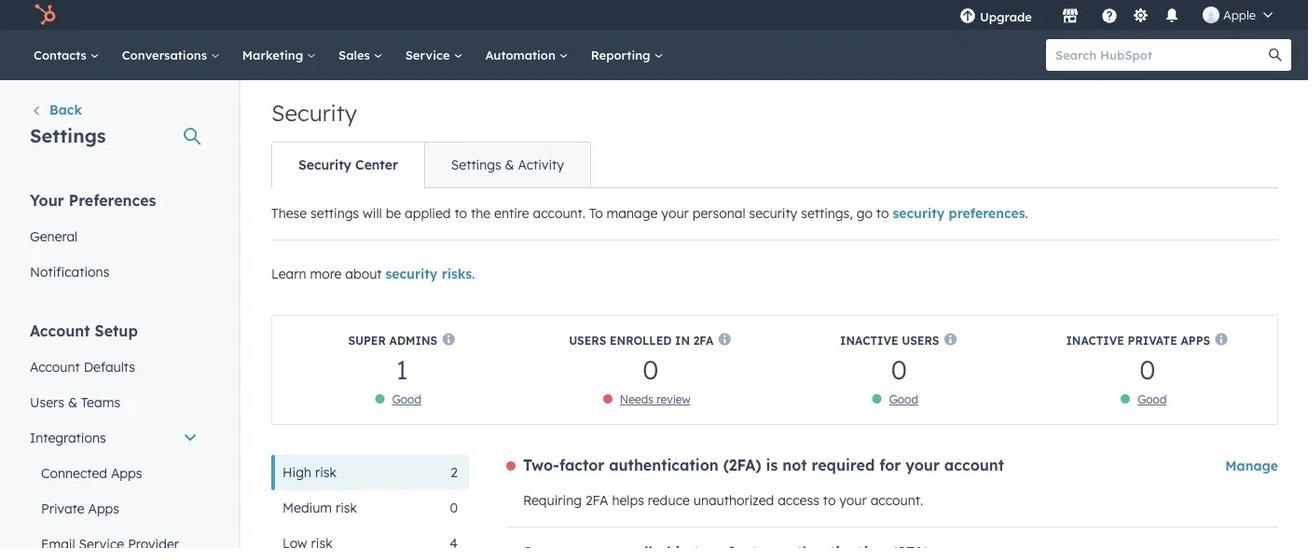 Task type: vqa. For each thing, say whether or not it's contained in the screenshot.
the left &
yes



Task type: describe. For each thing, give the bounding box(es) containing it.
settings for settings & activity
[[451, 157, 502, 173]]

two-factor authentication (2fa) is not required for your account
[[523, 456, 1005, 475]]

will
[[363, 205, 382, 222]]

2 horizontal spatial users
[[902, 333, 940, 347]]

medium risk
[[283, 500, 357, 516]]

applied
[[405, 205, 451, 222]]

inactive private apps
[[1067, 333, 1211, 347]]

super admins
[[348, 333, 438, 347]]

manage button
[[1226, 455, 1279, 478]]

setup
[[95, 321, 138, 340]]

0 horizontal spatial to
[[455, 205, 467, 222]]

preferences
[[949, 205, 1026, 222]]

for
[[880, 456, 901, 475]]

notifications image
[[1164, 8, 1181, 25]]

your preferences
[[30, 191, 156, 209]]

0 horizontal spatial security
[[386, 266, 438, 282]]

apple
[[1224, 7, 1257, 22]]

connected
[[41, 465, 107, 481]]

required
[[812, 456, 875, 475]]

general
[[30, 228, 78, 244]]

integrations
[[30, 430, 106, 446]]

settings,
[[802, 205, 853, 222]]

settings & activity link
[[424, 143, 590, 188]]

upgrade
[[980, 9, 1033, 24]]

preferences
[[69, 191, 156, 209]]

good for users
[[890, 393, 919, 407]]

connected apps link
[[19, 456, 209, 491]]

is
[[766, 456, 778, 475]]

security risks link
[[386, 266, 472, 282]]

high risk
[[283, 465, 337, 481]]

back
[[49, 102, 82, 118]]

service link
[[394, 30, 474, 80]]

security for security
[[271, 99, 357, 127]]

unauthorized
[[694, 493, 774, 509]]

settings
[[311, 205, 359, 222]]

account. for entire
[[533, 205, 586, 222]]

settings image
[[1133, 8, 1150, 25]]

about
[[345, 266, 382, 282]]

needs
[[620, 393, 654, 407]]

these settings will be applied to the entire account. to manage your personal security settings, go to security preferences .
[[271, 205, 1029, 222]]

inactive users
[[841, 333, 940, 347]]

super
[[348, 333, 386, 347]]

entire
[[494, 205, 529, 222]]

0 for users
[[892, 353, 908, 386]]

account
[[945, 456, 1005, 475]]

marketing
[[242, 47, 307, 63]]

contacts
[[34, 47, 90, 63]]

factor
[[560, 456, 605, 475]]

1 horizontal spatial to
[[823, 493, 836, 509]]

private apps link
[[19, 491, 209, 527]]

two-
[[523, 456, 560, 475]]

back link
[[30, 100, 82, 123]]

1 horizontal spatial security
[[750, 205, 798, 222]]

enrolled
[[610, 333, 672, 347]]

help button
[[1094, 0, 1126, 30]]

be
[[386, 205, 401, 222]]

(2fa)
[[724, 456, 762, 475]]

settings link
[[1130, 5, 1153, 25]]

good for private
[[1138, 393, 1167, 407]]

automation
[[485, 47, 559, 63]]

account defaults
[[30, 359, 135, 375]]

the
[[471, 205, 491, 222]]

contacts link
[[22, 30, 111, 80]]

risk for medium risk
[[336, 500, 357, 516]]

automation link
[[474, 30, 580, 80]]

these
[[271, 205, 307, 222]]

teams
[[81, 394, 120, 410]]

marketplaces button
[[1051, 0, 1090, 30]]

more
[[310, 266, 342, 282]]

security center link
[[272, 143, 424, 188]]

admins
[[390, 333, 438, 347]]

users & teams
[[30, 394, 120, 410]]

navigation containing security center
[[271, 142, 591, 188]]

account setup element
[[19, 320, 209, 549]]

reduce
[[648, 493, 690, 509]]

marketplaces image
[[1063, 8, 1079, 25]]

needs review
[[620, 393, 691, 407]]

& for security
[[505, 157, 515, 173]]

1 horizontal spatial 2fa
[[694, 333, 714, 347]]

security preferences link
[[893, 205, 1026, 222]]

authentication
[[609, 456, 719, 475]]

sales
[[339, 47, 374, 63]]

0 for enrolled
[[643, 353, 659, 386]]

connected apps
[[41, 465, 142, 481]]

search image
[[1270, 49, 1283, 62]]

hubspot link
[[22, 4, 70, 26]]

needs review button
[[620, 393, 691, 407]]

0 vertical spatial private
[[1128, 333, 1178, 347]]

notifications link
[[19, 254, 209, 290]]

manage
[[607, 205, 658, 222]]

account defaults link
[[19, 349, 209, 385]]

0 vertical spatial apps
[[1181, 333, 1211, 347]]

account. for your
[[871, 493, 924, 509]]



Task type: locate. For each thing, give the bounding box(es) containing it.
good button down 1
[[392, 393, 422, 407]]

& for account setup
[[68, 394, 77, 410]]

review
[[657, 393, 691, 407]]

security center
[[299, 157, 398, 173]]

0 horizontal spatial settings
[[30, 124, 106, 147]]

integrations button
[[19, 420, 209, 456]]

access
[[778, 493, 820, 509]]

1 horizontal spatial &
[[505, 157, 515, 173]]

general link
[[19, 219, 209, 254]]

settings up the the
[[451, 157, 502, 173]]

apple button
[[1192, 0, 1285, 30]]

menu containing apple
[[947, 0, 1286, 30]]

1 horizontal spatial account.
[[871, 493, 924, 509]]

users enrolled in 2fa
[[569, 333, 714, 347]]

good for admins
[[392, 393, 422, 407]]

to right access at the bottom right
[[823, 493, 836, 509]]

0 horizontal spatial inactive
[[841, 333, 899, 347]]

your
[[30, 191, 64, 209]]

1 vertical spatial account.
[[871, 493, 924, 509]]

1 vertical spatial security
[[299, 157, 352, 173]]

to
[[455, 205, 467, 222], [877, 205, 889, 222], [823, 493, 836, 509]]

menu
[[947, 0, 1286, 30]]

apps for private apps
[[88, 500, 119, 517]]

0 vertical spatial account.
[[533, 205, 586, 222]]

3 good button from the left
[[1138, 393, 1167, 407]]

center
[[355, 157, 398, 173]]

good button down inactive private apps
[[1138, 393, 1167, 407]]

&
[[505, 157, 515, 173], [68, 394, 77, 410]]

1 vertical spatial .
[[472, 266, 475, 282]]

0
[[643, 353, 659, 386], [892, 353, 908, 386], [1140, 353, 1156, 386], [450, 500, 458, 516]]

0 vertical spatial 2fa
[[694, 333, 714, 347]]

& left activity
[[505, 157, 515, 173]]

2
[[451, 465, 458, 481]]

learn more about security risks .
[[271, 266, 475, 282]]

0 vertical spatial risk
[[315, 465, 337, 481]]

hubspot image
[[34, 4, 56, 26]]

1 inactive from the left
[[841, 333, 899, 347]]

2 inactive from the left
[[1067, 333, 1125, 347]]

high
[[283, 465, 312, 481]]

1 horizontal spatial users
[[569, 333, 607, 347]]

users
[[569, 333, 607, 347], [902, 333, 940, 347], [30, 394, 64, 410]]

0 vertical spatial account
[[30, 321, 90, 340]]

3 good from the left
[[1138, 393, 1167, 407]]

security inside navigation
[[299, 157, 352, 173]]

1 horizontal spatial good button
[[890, 393, 919, 407]]

private apps
[[41, 500, 119, 517]]

0 down inactive users
[[892, 353, 908, 386]]

private inside private apps link
[[41, 500, 84, 517]]

security left settings,
[[750, 205, 798, 222]]

your right manage
[[662, 205, 689, 222]]

helps
[[612, 493, 645, 509]]

account. left to in the left top of the page
[[533, 205, 586, 222]]

defaults
[[84, 359, 135, 375]]

security up the settings
[[299, 157, 352, 173]]

0 vertical spatial your
[[662, 205, 689, 222]]

good down 1
[[392, 393, 422, 407]]

users & teams link
[[19, 385, 209, 420]]

& left teams
[[68, 394, 77, 410]]

0 horizontal spatial private
[[41, 500, 84, 517]]

account. down for
[[871, 493, 924, 509]]

good down inactive users
[[890, 393, 919, 407]]

in
[[675, 333, 690, 347]]

security up security center
[[271, 99, 357, 127]]

.
[[1026, 205, 1029, 222], [472, 266, 475, 282]]

1 horizontal spatial settings
[[451, 157, 502, 173]]

risks
[[442, 266, 472, 282]]

users for users & teams
[[30, 394, 64, 410]]

0 horizontal spatial .
[[472, 266, 475, 282]]

1 horizontal spatial private
[[1128, 333, 1178, 347]]

0 horizontal spatial &
[[68, 394, 77, 410]]

manage
[[1226, 458, 1279, 474]]

1 vertical spatial risk
[[336, 500, 357, 516]]

conversations link
[[111, 30, 231, 80]]

0 down inactive private apps
[[1140, 353, 1156, 386]]

navigation
[[271, 142, 591, 188]]

2 horizontal spatial good
[[1138, 393, 1167, 407]]

0 vertical spatial settings
[[30, 124, 106, 147]]

0 for private
[[1140, 353, 1156, 386]]

to right go
[[877, 205, 889, 222]]

account
[[30, 321, 90, 340], [30, 359, 80, 375]]

2 horizontal spatial your
[[906, 456, 940, 475]]

0 vertical spatial security
[[271, 99, 357, 127]]

1
[[396, 353, 408, 386]]

requiring 2fa helps reduce unauthorized access to your account.
[[523, 493, 924, 509]]

2 account from the top
[[30, 359, 80, 375]]

reporting link
[[580, 30, 675, 80]]

1 vertical spatial account
[[30, 359, 80, 375]]

not
[[783, 456, 807, 475]]

search button
[[1260, 39, 1292, 71]]

reporting
[[591, 47, 654, 63]]

good button
[[392, 393, 422, 407], [890, 393, 919, 407], [1138, 393, 1167, 407]]

2 vertical spatial your
[[840, 493, 867, 509]]

account for account defaults
[[30, 359, 80, 375]]

2 good from the left
[[890, 393, 919, 407]]

0 horizontal spatial account.
[[533, 205, 586, 222]]

risk
[[315, 465, 337, 481], [336, 500, 357, 516]]

users for users enrolled in 2fa
[[569, 333, 607, 347]]

security
[[750, 205, 798, 222], [893, 205, 945, 222], [386, 266, 438, 282]]

settings for settings
[[30, 124, 106, 147]]

sales link
[[327, 30, 394, 80]]

1 horizontal spatial .
[[1026, 205, 1029, 222]]

inactive
[[841, 333, 899, 347], [1067, 333, 1125, 347]]

1 vertical spatial your
[[906, 456, 940, 475]]

1 horizontal spatial good
[[890, 393, 919, 407]]

account.
[[533, 205, 586, 222], [871, 493, 924, 509]]

your preferences element
[[19, 190, 209, 290]]

requiring
[[523, 493, 582, 509]]

2 good button from the left
[[890, 393, 919, 407]]

settings & activity
[[451, 157, 564, 173]]

1 vertical spatial apps
[[111, 465, 142, 481]]

0 horizontal spatial good button
[[392, 393, 422, 407]]

your right for
[[906, 456, 940, 475]]

security left risks
[[386, 266, 438, 282]]

your down the required
[[840, 493, 867, 509]]

0 horizontal spatial 2fa
[[586, 493, 609, 509]]

go
[[857, 205, 873, 222]]

learn
[[271, 266, 306, 282]]

good button down inactive users
[[890, 393, 919, 407]]

0 horizontal spatial your
[[662, 205, 689, 222]]

risk right the medium on the bottom of the page
[[336, 500, 357, 516]]

1 vertical spatial private
[[41, 500, 84, 517]]

risk for high risk
[[315, 465, 337, 481]]

settings
[[30, 124, 106, 147], [451, 157, 502, 173]]

0 vertical spatial &
[[505, 157, 515, 173]]

to
[[589, 205, 603, 222]]

users inside account setup element
[[30, 394, 64, 410]]

apps for connected apps
[[111, 465, 142, 481]]

to left the the
[[455, 205, 467, 222]]

good
[[392, 393, 422, 407], [890, 393, 919, 407], [1138, 393, 1167, 407]]

1 good from the left
[[392, 393, 422, 407]]

upgrade image
[[960, 8, 977, 25]]

2fa right in
[[694, 333, 714, 347]]

2fa
[[694, 333, 714, 347], [586, 493, 609, 509]]

settings down back
[[30, 124, 106, 147]]

0 down the users enrolled in 2fa
[[643, 353, 659, 386]]

1 vertical spatial 2fa
[[586, 493, 609, 509]]

1 vertical spatial &
[[68, 394, 77, 410]]

1 horizontal spatial your
[[840, 493, 867, 509]]

settings inside navigation
[[451, 157, 502, 173]]

2fa left helps
[[586, 493, 609, 509]]

account setup
[[30, 321, 138, 340]]

inactive for inactive private apps
[[1067, 333, 1125, 347]]

service
[[405, 47, 454, 63]]

bob builder image
[[1203, 7, 1220, 23]]

personal
[[693, 205, 746, 222]]

account up users & teams
[[30, 359, 80, 375]]

security for security center
[[299, 157, 352, 173]]

2 horizontal spatial security
[[893, 205, 945, 222]]

0 horizontal spatial users
[[30, 394, 64, 410]]

medium
[[283, 500, 332, 516]]

& inside account setup element
[[68, 394, 77, 410]]

notifications
[[30, 264, 110, 280]]

notifications button
[[1157, 0, 1188, 30]]

account up 'account defaults'
[[30, 321, 90, 340]]

activity
[[518, 157, 564, 173]]

Search HubSpot search field
[[1047, 39, 1275, 71]]

0 down 2
[[450, 500, 458, 516]]

good button for admins
[[392, 393, 422, 407]]

security right go
[[893, 205, 945, 222]]

1 good button from the left
[[392, 393, 422, 407]]

2 horizontal spatial to
[[877, 205, 889, 222]]

2 vertical spatial apps
[[88, 500, 119, 517]]

good button for users
[[890, 393, 919, 407]]

help image
[[1102, 8, 1118, 25]]

account for account setup
[[30, 321, 90, 340]]

good down inactive private apps
[[1138, 393, 1167, 407]]

1 horizontal spatial inactive
[[1067, 333, 1125, 347]]

your
[[662, 205, 689, 222], [906, 456, 940, 475], [840, 493, 867, 509]]

0 horizontal spatial good
[[392, 393, 422, 407]]

inactive for inactive users
[[841, 333, 899, 347]]

1 account from the top
[[30, 321, 90, 340]]

good button for private
[[1138, 393, 1167, 407]]

1 vertical spatial settings
[[451, 157, 502, 173]]

risk right high on the left
[[315, 465, 337, 481]]

conversations
[[122, 47, 211, 63]]

2 horizontal spatial good button
[[1138, 393, 1167, 407]]

0 vertical spatial .
[[1026, 205, 1029, 222]]



